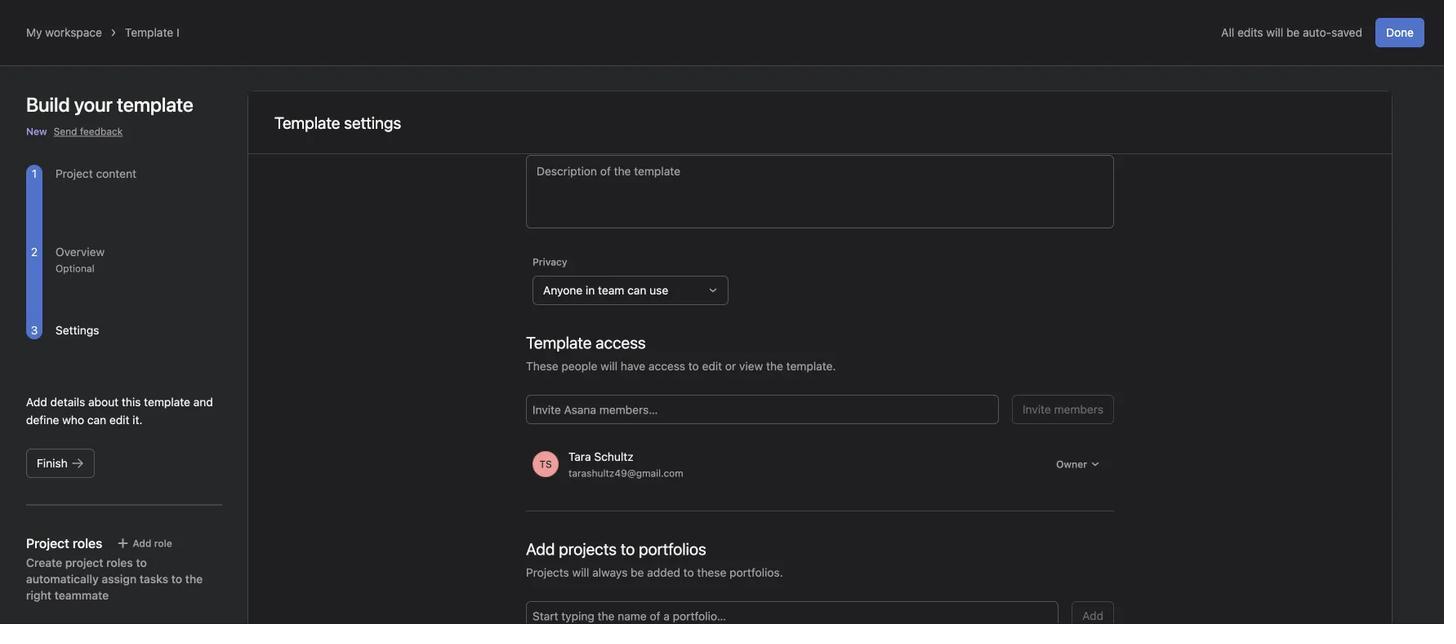 Task type: vqa. For each thing, say whether or not it's contained in the screenshot.
SETTINGS
yes



Task type: describe. For each thing, give the bounding box(es) containing it.
create project roles to automatically assign tasks to the right teammate
[[26, 557, 203, 603]]

done button
[[1376, 18, 1425, 47]]

add for details
[[26, 396, 47, 409]]

assign
[[102, 573, 137, 587]]

have
[[621, 360, 646, 373]]

feedback
[[80, 126, 123, 137]]

template
[[144, 396, 190, 409]]

template
[[125, 26, 173, 39]]

to inside add projects to portfolios projects will always be added to these portfolios.
[[684, 567, 694, 580]]

add for role
[[133, 538, 152, 550]]

this
[[122, 396, 141, 409]]

define
[[26, 414, 59, 427]]

workspace
[[45, 26, 102, 39]]

portfolios.
[[730, 567, 783, 580]]

access
[[649, 360, 685, 373]]

right teammate
[[26, 589, 109, 603]]

ts
[[539, 459, 552, 471]]

finish
[[37, 457, 68, 471]]

can inside anyone in team can use dropdown button
[[628, 284, 647, 297]]

auto-
[[1303, 26, 1332, 39]]

added
[[647, 567, 681, 580]]

new
[[26, 126, 47, 137]]

always
[[592, 567, 628, 580]]

my workspace
[[26, 26, 102, 39]]

edit inside add details about this template and define who can edit it.
[[109, 414, 129, 427]]

all edits will be auto-saved
[[1222, 26, 1363, 39]]

send
[[54, 126, 77, 137]]

settings button
[[56, 324, 99, 337]]

edit inside the template access these people will have access to edit or view the template.
[[702, 360, 722, 373]]

the inside the template access these people will have access to edit or view the template.
[[766, 360, 783, 373]]

use
[[650, 284, 669, 297]]

to portfolios
[[621, 540, 706, 559]]

template access these people will have access to edit or view the template.
[[526, 333, 836, 373]]

all
[[1222, 26, 1235, 39]]

saved
[[1332, 26, 1363, 39]]

add role
[[133, 538, 172, 550]]

add projects to portfolios projects will always be added to these portfolios.
[[526, 540, 783, 580]]

tara
[[569, 451, 591, 464]]

these
[[697, 567, 727, 580]]

it.
[[133, 414, 143, 427]]

automatically
[[26, 573, 99, 587]]

done
[[1386, 26, 1414, 39]]

overview optional
[[56, 245, 105, 275]]

schultz
[[594, 451, 634, 464]]

tara schultz tarashultz49@gmail.com
[[569, 451, 684, 480]]

tasks
[[140, 573, 168, 587]]

to inside the template access these people will have access to edit or view the template.
[[689, 360, 699, 373]]

template settings
[[275, 113, 401, 132]]

invite members
[[1023, 403, 1104, 417]]

overview button
[[56, 245, 105, 259]]

who
[[62, 414, 84, 427]]

projects
[[526, 567, 569, 580]]

owner
[[1056, 459, 1087, 471]]

in
[[586, 284, 595, 297]]

add role button
[[109, 533, 180, 556]]



Task type: locate. For each thing, give the bounding box(es) containing it.
2 horizontal spatial will
[[1267, 26, 1284, 39]]

template.
[[786, 360, 836, 373]]

add for projects
[[526, 540, 555, 559]]

3
[[31, 324, 38, 337]]

add details about this template and define who can edit it.
[[26, 396, 213, 427]]

finish button
[[26, 449, 95, 479]]

the right view
[[766, 360, 783, 373]]

add inside add button
[[1083, 610, 1104, 623]]

will inside the template access these people will have access to edit or view the template.
[[601, 360, 618, 373]]

invite
[[1023, 403, 1051, 417]]

be left auto-
[[1287, 26, 1300, 39]]

0 horizontal spatial edit
[[109, 414, 129, 427]]

anyone
[[543, 284, 583, 297]]

project content button
[[56, 167, 136, 181]]

my workspace link
[[26, 26, 102, 39]]

be inside add projects to portfolios projects will always be added to these portfolios.
[[631, 567, 644, 580]]

1 horizontal spatial will
[[601, 360, 618, 373]]

project
[[65, 557, 103, 570]]

members
[[1054, 403, 1104, 417]]

0 horizontal spatial be
[[631, 567, 644, 580]]

send feedback link
[[54, 124, 123, 139]]

or
[[725, 360, 736, 373]]

Start typing the name of a portfolio… text field
[[533, 607, 739, 625]]

add
[[26, 396, 47, 409], [133, 538, 152, 550], [526, 540, 555, 559], [1083, 610, 1104, 623]]

build your template
[[26, 93, 194, 116]]

add button
[[1072, 602, 1114, 625]]

2
[[31, 245, 38, 259]]

0 horizontal spatial can
[[87, 414, 106, 427]]

will right edits
[[1267, 26, 1284, 39]]

people
[[562, 360, 598, 373]]

will inside add projects to portfolios projects will always be added to these portfolios.
[[572, 567, 589, 580]]

your template
[[74, 93, 194, 116]]

1
[[32, 167, 37, 181]]

be left "added"
[[631, 567, 644, 580]]

0 horizontal spatial the
[[185, 573, 203, 587]]

create
[[26, 557, 62, 570]]

the right 'tasks'
[[185, 573, 203, 587]]

tarashultz49@gmail.com
[[569, 468, 684, 480]]

project content
[[56, 167, 136, 181]]

details
[[50, 396, 85, 409]]

add inside add projects to portfolios projects will always be added to these portfolios.
[[526, 540, 555, 559]]

privacy
[[533, 257, 567, 268]]

settings
[[56, 324, 99, 337]]

roles
[[106, 557, 133, 570]]

new send feedback
[[26, 126, 123, 137]]

anyone in team can use
[[543, 284, 669, 297]]

i
[[176, 26, 179, 39]]

edit
[[702, 360, 722, 373], [109, 414, 129, 427]]

0 vertical spatial edit
[[702, 360, 722, 373]]

and
[[193, 396, 213, 409]]

owner button
[[1049, 453, 1108, 476]]

1 horizontal spatial can
[[628, 284, 647, 297]]

0 horizontal spatial will
[[572, 567, 589, 580]]

0 vertical spatial will
[[1267, 26, 1284, 39]]

1 vertical spatial edit
[[109, 414, 129, 427]]

edits
[[1238, 26, 1264, 39]]

1 2 3
[[31, 167, 38, 337]]

Invite Asana members… text field
[[533, 400, 670, 420]]

edit left it. at bottom
[[109, 414, 129, 427]]

add inside add details about this template and define who can edit it.
[[26, 396, 47, 409]]

can
[[628, 284, 647, 297], [87, 414, 106, 427]]

edit left or in the right of the page
[[702, 360, 722, 373]]

can inside add details about this template and define who can edit it.
[[87, 414, 106, 427]]

projects
[[559, 540, 617, 559]]

about
[[88, 396, 119, 409]]

1 vertical spatial can
[[87, 414, 106, 427]]

template access
[[526, 333, 646, 353]]

1 horizontal spatial the
[[766, 360, 783, 373]]

these
[[526, 360, 559, 373]]

will
[[1267, 26, 1284, 39], [601, 360, 618, 373], [572, 567, 589, 580]]

template i
[[125, 26, 179, 39]]

can left use
[[628, 284, 647, 297]]

role
[[154, 538, 172, 550]]

0 vertical spatial can
[[628, 284, 647, 297]]

overview
[[56, 245, 105, 259]]

can down about at the bottom of page
[[87, 414, 106, 427]]

team
[[598, 284, 624, 297]]

1 vertical spatial the
[[185, 573, 203, 587]]

the
[[766, 360, 783, 373], [185, 573, 203, 587]]

1 horizontal spatial edit
[[702, 360, 722, 373]]

my
[[26, 26, 42, 39]]

be
[[1287, 26, 1300, 39], [631, 567, 644, 580]]

add inside add role 'button'
[[133, 538, 152, 550]]

will down projects
[[572, 567, 589, 580]]

0 vertical spatial be
[[1287, 26, 1300, 39]]

anyone in team can use button
[[533, 276, 729, 306]]

1 vertical spatial be
[[631, 567, 644, 580]]

invite members button
[[1012, 395, 1114, 425]]

content
[[96, 167, 136, 181]]

will left have
[[601, 360, 618, 373]]

view
[[739, 360, 763, 373]]

to left these
[[684, 567, 694, 580]]

optional
[[56, 263, 94, 275]]

2 vertical spatial will
[[572, 567, 589, 580]]

to right the access
[[689, 360, 699, 373]]

0 vertical spatial the
[[766, 360, 783, 373]]

to
[[689, 360, 699, 373], [136, 557, 147, 570], [684, 567, 694, 580], [171, 573, 182, 587]]

to down add role 'button'
[[136, 557, 147, 570]]

1 horizontal spatial be
[[1287, 26, 1300, 39]]

to right 'tasks'
[[171, 573, 182, 587]]

1 vertical spatial will
[[601, 360, 618, 373]]

project roles
[[26, 536, 102, 552]]

the inside create project roles to automatically assign tasks to the right teammate
[[185, 573, 203, 587]]

build
[[26, 93, 70, 116]]

project
[[56, 167, 93, 181]]



